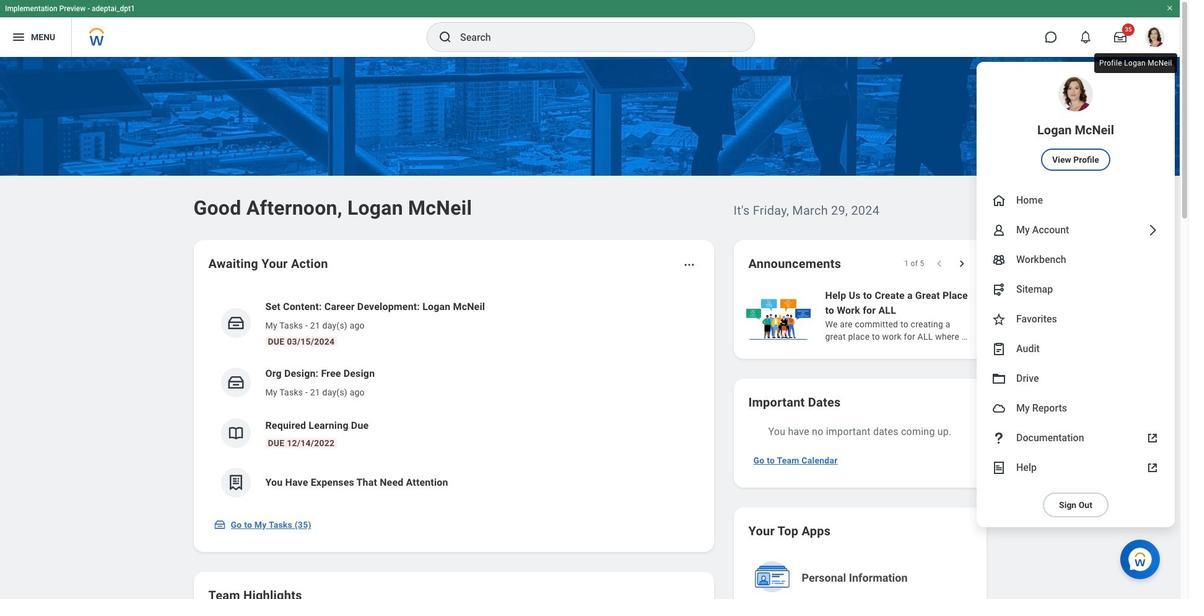 Task type: locate. For each thing, give the bounding box(es) containing it.
10 menu item from the top
[[977, 424, 1175, 454]]

0 horizontal spatial list
[[208, 290, 699, 508]]

9 menu item from the top
[[977, 394, 1175, 424]]

0 vertical spatial ext link image
[[1146, 431, 1160, 446]]

7 menu item from the top
[[977, 335, 1175, 364]]

list
[[744, 287, 1190, 344], [208, 290, 699, 508]]

close environment banner image
[[1167, 4, 1174, 12]]

main content
[[0, 57, 1190, 600]]

book open image
[[226, 424, 245, 443]]

1 ext link image from the top
[[1146, 431, 1160, 446]]

tooltip
[[1092, 51, 1180, 76]]

inbox image
[[226, 314, 245, 333], [226, 374, 245, 392], [213, 519, 226, 532]]

4 menu item from the top
[[977, 245, 1175, 275]]

logan mcneil image
[[1146, 27, 1165, 47]]

status
[[905, 259, 925, 269]]

11 menu item from the top
[[977, 454, 1175, 483]]

2 ext link image from the top
[[1146, 461, 1160, 476]]

star image
[[992, 312, 1007, 327]]

chevron left small image
[[933, 258, 946, 270]]

banner
[[0, 0, 1180, 528]]

menu
[[977, 62, 1175, 528]]

ext link image
[[1146, 431, 1160, 446], [1146, 461, 1160, 476]]

user image
[[992, 223, 1007, 238]]

home image
[[992, 193, 1007, 208]]

folder open image
[[992, 372, 1007, 387]]

2 vertical spatial inbox image
[[213, 519, 226, 532]]

Search Workday  search field
[[460, 24, 729, 51]]

paste image
[[992, 342, 1007, 357]]

1 vertical spatial ext link image
[[1146, 461, 1160, 476]]

justify image
[[11, 30, 26, 45]]

related actions image
[[683, 259, 695, 271]]

menu item
[[977, 62, 1175, 186], [977, 186, 1175, 216], [977, 216, 1175, 245], [977, 245, 1175, 275], [977, 275, 1175, 305], [977, 305, 1175, 335], [977, 335, 1175, 364], [977, 364, 1175, 394], [977, 394, 1175, 424], [977, 424, 1175, 454], [977, 454, 1175, 483]]



Task type: vqa. For each thing, say whether or not it's contained in the screenshot.
635-
no



Task type: describe. For each thing, give the bounding box(es) containing it.
chevron right image
[[1146, 223, 1160, 238]]

2 menu item from the top
[[977, 186, 1175, 216]]

1 vertical spatial inbox image
[[226, 374, 245, 392]]

notifications large image
[[1080, 31, 1092, 43]]

inbox large image
[[1115, 31, 1127, 43]]

1 horizontal spatial list
[[744, 287, 1190, 344]]

ext link image for 1st menu item from the bottom of the page
[[1146, 461, 1160, 476]]

3 menu item from the top
[[977, 216, 1175, 245]]

dashboard expenses image
[[226, 474, 245, 493]]

endpoints image
[[992, 283, 1007, 297]]

question image
[[992, 431, 1007, 446]]

1 menu item from the top
[[977, 62, 1175, 186]]

6 menu item from the top
[[977, 305, 1175, 335]]

avatar image
[[992, 401, 1007, 416]]

chevron right small image
[[956, 258, 968, 270]]

8 menu item from the top
[[977, 364, 1175, 394]]

search image
[[438, 30, 453, 45]]

0 vertical spatial inbox image
[[226, 314, 245, 333]]

contact card matrix manager image
[[992, 253, 1007, 268]]

ext link image for 2nd menu item from the bottom of the page
[[1146, 431, 1160, 446]]

document image
[[992, 461, 1007, 476]]

5 menu item from the top
[[977, 275, 1175, 305]]



